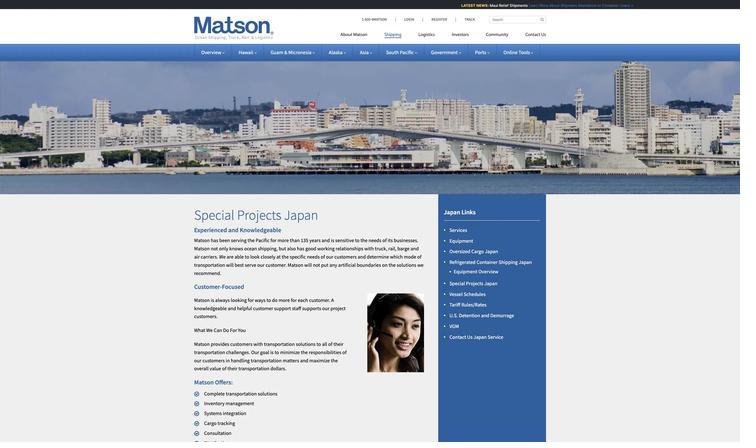 Task type: locate. For each thing, give the bounding box(es) containing it.
1 horizontal spatial needs
[[369, 237, 382, 244]]

0 horizontal spatial special
[[194, 207, 235, 224]]

1 vertical spatial their
[[228, 366, 238, 372]]

responsibilities
[[309, 349, 342, 356]]

not left only
[[211, 246, 218, 252]]

vessel schedules link
[[450, 291, 486, 298]]

transportation up the management
[[226, 391, 257, 397]]

south pacific link
[[386, 49, 418, 56]]

and up mode
[[411, 246, 419, 252]]

and inside matson provides customers with transportation solutions to all of their transportation challenges. our goal is to minimize the responsibilities of our customers in handling transportation matters and maximize the overall value of their transportation dollars.
[[300, 358, 309, 364]]

0 vertical spatial more
[[278, 237, 289, 244]]

our left project
[[322, 305, 330, 312]]

transportation down handling
[[239, 366, 270, 372]]

oversized cargo japan link
[[450, 249, 498, 255]]

0 horizontal spatial customer.
[[266, 262, 287, 268]]

with up our
[[254, 341, 263, 348]]

1 horizontal spatial projects
[[466, 280, 484, 287]]

guam & micronesia
[[271, 49, 312, 56]]

contact inside the japan links section
[[450, 334, 466, 341]]

and up boundaries
[[358, 254, 366, 260]]

equipment down refrigerated
[[454, 269, 478, 275]]

projects up schedules
[[466, 280, 484, 287]]

0 vertical spatial pacific
[[400, 49, 414, 56]]

matson down overall
[[194, 379, 214, 387]]

the up 'ocean'
[[248, 237, 255, 244]]

online
[[504, 49, 518, 56]]

alaska
[[329, 49, 343, 56]]

1 horizontal spatial for
[[271, 237, 277, 244]]

0 horizontal spatial solutions
[[258, 391, 278, 397]]

investors
[[452, 33, 469, 37]]

1 horizontal spatial their
[[334, 341, 344, 348]]

customer-
[[194, 283, 222, 291]]

matson
[[353, 33, 368, 37], [194, 237, 210, 244], [194, 246, 210, 252], [288, 262, 304, 268], [194, 297, 210, 304], [194, 341, 210, 348], [194, 379, 214, 387]]

matson inside top menu navigation
[[353, 33, 368, 37]]

is up knowledgeable on the left bottom of the page
[[211, 297, 214, 304]]

will down are
[[226, 262, 234, 268]]

we left can
[[206, 327, 213, 334]]

will
[[226, 262, 234, 268], [305, 262, 312, 268]]

links
[[462, 208, 476, 216]]

1 horizontal spatial customer.
[[309, 297, 330, 304]]

we left are
[[219, 254, 226, 260]]

customers up 'challenges.'
[[230, 341, 253, 348]]

matters
[[283, 358, 299, 364]]

1 vertical spatial special projects japan
[[450, 280, 498, 287]]

artificial
[[338, 262, 356, 268]]

tools
[[519, 49, 530, 56]]

1 vertical spatial with
[[254, 341, 263, 348]]

guam
[[271, 49, 283, 56]]

0 vertical spatial projects
[[237, 207, 282, 224]]

their right the all
[[334, 341, 344, 348]]

and inside the japan links section
[[481, 313, 490, 319]]

is up working
[[331, 237, 335, 244]]

is right goal
[[270, 349, 274, 356]]

and right matters
[[300, 358, 309, 364]]

1 horizontal spatial with
[[365, 246, 374, 252]]

about matson
[[341, 33, 368, 37]]

contact for contact us
[[526, 33, 541, 37]]

knowledgeable
[[194, 305, 227, 312]]

their down in on the left of the page
[[228, 366, 238, 372]]

1 vertical spatial customer.
[[309, 297, 330, 304]]

0 horizontal spatial pacific
[[256, 237, 270, 244]]

customer. up supports
[[309, 297, 330, 304]]

1 horizontal spatial us
[[542, 33, 546, 37]]

to left do
[[267, 297, 271, 304]]

equipment
[[450, 238, 473, 244], [454, 269, 478, 275]]

projects up knowledgeable
[[237, 207, 282, 224]]

complete
[[204, 391, 225, 397]]

top menu navigation
[[341, 30, 546, 41]]

special
[[194, 207, 235, 224], [450, 280, 465, 287]]

years
[[310, 237, 321, 244]]

pacific up shipping,
[[256, 237, 270, 244]]

about up alaska link
[[341, 33, 353, 37]]

1 horizontal spatial solutions
[[296, 341, 316, 348]]

contact down vgm link
[[450, 334, 466, 341]]

0 vertical spatial equipment
[[450, 238, 473, 244]]

1 horizontal spatial not
[[313, 262, 320, 268]]

special up vessel
[[450, 280, 465, 287]]

matson up knowledgeable on the left bottom of the page
[[194, 297, 210, 304]]

0 vertical spatial not
[[211, 246, 218, 252]]

knows
[[229, 246, 243, 252]]

and
[[228, 226, 239, 234], [322, 237, 330, 244], [411, 246, 419, 252], [358, 254, 366, 260], [228, 305, 236, 312], [481, 313, 490, 319], [300, 358, 309, 364]]

contact
[[526, 33, 541, 37], [450, 334, 466, 341]]

solutions up minimize
[[296, 341, 316, 348]]

1 vertical spatial more
[[279, 297, 290, 304]]

customer. down at
[[266, 262, 287, 268]]

1 horizontal spatial container
[[598, 3, 615, 8]]

matson provides customers with transportation solutions to all of their transportation challenges. our goal is to minimize the responsibilities of our customers in handling transportation matters and maximize the overall value of their transportation dollars.
[[194, 341, 347, 372]]

1 vertical spatial us
[[468, 334, 473, 341]]

closely
[[261, 254, 276, 260]]

1 horizontal spatial pacific
[[400, 49, 414, 56]]

matson inside matson provides customers with transportation solutions to all of their transportation challenges. our goal is to minimize the responsibilities of our customers in handling transportation matters and maximize the overall value of their transportation dollars.
[[194, 341, 210, 348]]

0 vertical spatial cargo
[[472, 249, 484, 255]]

of right value
[[222, 366, 227, 372]]

systems
[[204, 411, 222, 417]]

>
[[627, 3, 629, 8]]

south
[[386, 49, 399, 56]]

to up relationships
[[355, 237, 360, 244]]

0 horizontal spatial will
[[226, 262, 234, 268]]

0 vertical spatial special projects japan
[[194, 207, 318, 224]]

0 vertical spatial customers
[[335, 254, 357, 260]]

transportation down provides
[[194, 349, 225, 356]]

our down look
[[257, 262, 265, 268]]

any
[[330, 262, 337, 268]]

pacific right south
[[400, 49, 414, 56]]

special up experienced
[[194, 207, 235, 224]]

us inside top menu navigation
[[542, 33, 546, 37]]

1 horizontal spatial about
[[545, 3, 556, 8]]

for up shipping,
[[271, 237, 277, 244]]

loans
[[616, 3, 626, 8]]

0 horizontal spatial with
[[254, 341, 263, 348]]

0 vertical spatial their
[[334, 341, 344, 348]]

customer.
[[266, 262, 287, 268], [309, 297, 330, 304]]

1 vertical spatial solutions
[[296, 341, 316, 348]]

1 vertical spatial has
[[297, 246, 305, 252]]

0 horizontal spatial for
[[248, 297, 254, 304]]

we
[[418, 262, 424, 268]]

0 vertical spatial needs
[[369, 237, 382, 244]]

solutions inside matson provides customers with transportation solutions to all of their transportation challenges. our goal is to minimize the responsibilities of our customers in handling transportation matters and maximize the overall value of their transportation dollars.
[[296, 341, 316, 348]]

the right on
[[389, 262, 396, 268]]

1 vertical spatial about
[[341, 33, 353, 37]]

1 horizontal spatial customers
[[230, 341, 253, 348]]

is
[[331, 237, 335, 244], [211, 297, 214, 304], [270, 349, 274, 356]]

1 horizontal spatial we
[[219, 254, 226, 260]]

0 horizontal spatial shipping
[[385, 33, 402, 37]]

0 vertical spatial we
[[219, 254, 226, 260]]

1 horizontal spatial special projects japan
[[450, 280, 498, 287]]

japan links
[[444, 208, 476, 216]]

solutions down dollars.
[[258, 391, 278, 397]]

at
[[277, 254, 281, 260]]

0 vertical spatial with
[[365, 246, 374, 252]]

customers up value
[[203, 358, 225, 364]]

0 horizontal spatial container
[[477, 259, 498, 266]]

1 horizontal spatial shipping
[[499, 259, 518, 266]]

hawaii
[[239, 49, 253, 56]]

needs up truck,
[[369, 237, 382, 244]]

0 horizontal spatial cargo
[[204, 420, 217, 427]]

more up support
[[279, 297, 290, 304]]

special projects japan inside the japan links section
[[450, 280, 498, 287]]

been
[[219, 237, 230, 244]]

provides
[[211, 341, 229, 348]]

for left 'ways'
[[248, 297, 254, 304]]

2 vertical spatial solutions
[[258, 391, 278, 397]]

1 vertical spatial equipment
[[454, 269, 478, 275]]

matson down specific
[[288, 262, 304, 268]]

government
[[431, 49, 458, 56]]

not left put on the bottom left
[[313, 262, 320, 268]]

do
[[223, 327, 229, 334]]

1 vertical spatial we
[[206, 327, 213, 334]]

special projects japan up schedules
[[450, 280, 498, 287]]

the down the responsibilities at the left bottom
[[331, 358, 338, 364]]

1 vertical spatial is
[[211, 297, 214, 304]]

contact us japan service link
[[450, 334, 504, 341]]

handling
[[231, 358, 250, 364]]

logistics
[[419, 33, 435, 37]]

overview inside the japan links section
[[479, 269, 499, 275]]

0 vertical spatial contact
[[526, 33, 541, 37]]

1 vertical spatial special
[[450, 280, 465, 287]]

0 horizontal spatial us
[[468, 334, 473, 341]]

0 horizontal spatial has
[[211, 237, 218, 244]]

us down 'search' image
[[542, 33, 546, 37]]

0 horizontal spatial we
[[206, 327, 213, 334]]

us for contact us
[[542, 33, 546, 37]]

solutions inside matson has been serving the pacific for more than 135 years and is sensitive to the needs of its businesses. matson not only knows ocean shipping, but also has good working relationships with truck, rail, barge and air carriers. we are able to look closely at the specific needs of our customers and determine which mode of transportation will best serve our customer. matson will not put any artificial boundaries on the solutions we recommend.
[[397, 262, 417, 268]]

0 vertical spatial shipping
[[385, 33, 402, 37]]

equipment link
[[450, 238, 473, 244]]

0 horizontal spatial is
[[211, 297, 214, 304]]

1 vertical spatial shipping
[[499, 259, 518, 266]]

1 vertical spatial contact
[[450, 334, 466, 341]]

2 horizontal spatial solutions
[[397, 262, 417, 268]]

rules/rates
[[462, 302, 487, 308]]

with left truck,
[[365, 246, 374, 252]]

refrigerated container shipping japan link
[[450, 259, 532, 266]]

for
[[271, 237, 277, 244], [248, 297, 254, 304], [291, 297, 297, 304]]

and inside "matson is always looking for ways to do more for each customer. a knowledgeable and helpful customer support staff supports our project customers."
[[228, 305, 236, 312]]

consultation
[[204, 430, 232, 437]]

0 vertical spatial special
[[194, 207, 235, 224]]

contact up tools
[[526, 33, 541, 37]]

our up any
[[326, 254, 334, 260]]

1 horizontal spatial will
[[305, 262, 312, 268]]

cargo up refrigerated container shipping japan
[[472, 249, 484, 255]]

container right or
[[598, 3, 615, 8]]

and down rules/rates
[[481, 313, 490, 319]]

us
[[542, 33, 546, 37], [468, 334, 473, 341]]

asia link
[[360, 49, 372, 56]]

the right minimize
[[301, 349, 308, 356]]

0 vertical spatial overview
[[201, 49, 221, 56]]

ocean
[[244, 246, 257, 252]]

1 horizontal spatial is
[[270, 349, 274, 356]]

for up staff
[[291, 297, 297, 304]]

carriers.
[[201, 254, 218, 260]]

tariff rules/rates link
[[450, 302, 487, 308]]

us inside the japan links section
[[468, 334, 473, 341]]

ports link
[[475, 49, 490, 56]]

special projects japan up knowledgeable
[[194, 207, 318, 224]]

1 horizontal spatial cargo
[[472, 249, 484, 255]]

0 vertical spatial is
[[331, 237, 335, 244]]

0 vertical spatial solutions
[[397, 262, 417, 268]]

about right the more
[[545, 3, 556, 8]]

solutions down mode
[[397, 262, 417, 268]]

equipment overview
[[454, 269, 499, 275]]

japan links section
[[431, 195, 553, 443]]

0 vertical spatial us
[[542, 33, 546, 37]]

pacific
[[400, 49, 414, 56], [256, 237, 270, 244]]

of right the responsibilities at the left bottom
[[343, 349, 347, 356]]

has left been
[[211, 237, 218, 244]]

2 horizontal spatial is
[[331, 237, 335, 244]]

0 horizontal spatial about
[[341, 33, 353, 37]]

transportation down the carriers.
[[194, 262, 225, 268]]

2 vertical spatial is
[[270, 349, 274, 356]]

and down looking
[[228, 305, 236, 312]]

transportation down goal
[[251, 358, 282, 364]]

container up 'equipment overview'
[[477, 259, 498, 266]]

0 vertical spatial customer.
[[266, 262, 287, 268]]

container inside the japan links section
[[477, 259, 498, 266]]

needs down good on the left bottom
[[307, 254, 320, 260]]

customer-focused
[[194, 283, 244, 291]]

us down detention
[[468, 334, 473, 341]]

135
[[301, 237, 309, 244]]

1 horizontal spatial special
[[450, 280, 465, 287]]

1 horizontal spatial contact
[[526, 33, 541, 37]]

0 horizontal spatial needs
[[307, 254, 320, 260]]

contact inside contact us link
[[526, 33, 541, 37]]

2 horizontal spatial customers
[[335, 254, 357, 260]]

online tools
[[504, 49, 530, 56]]

challenges.
[[226, 349, 250, 356]]

1 vertical spatial overview
[[479, 269, 499, 275]]

equipment up oversized
[[450, 238, 473, 244]]

more up but
[[278, 237, 289, 244]]

their
[[334, 341, 344, 348], [228, 366, 238, 372]]

cargo down "systems"
[[204, 420, 217, 427]]

None search field
[[490, 16, 546, 23]]

0 horizontal spatial customers
[[203, 358, 225, 364]]

minimize
[[280, 349, 300, 356]]

customers up artificial
[[335, 254, 357, 260]]

our up overall
[[194, 358, 202, 364]]

latest
[[457, 3, 471, 8]]

customers inside matson has been serving the pacific for more than 135 years and is sensitive to the needs of its businesses. matson not only knows ocean shipping, but also has good working relationships with truck, rail, barge and air carriers. we are able to look closely at the specific needs of our customers and determine which mode of transportation will best serve our customer. matson will not put any artificial boundaries on the solutions we recommend.
[[335, 254, 357, 260]]

0 vertical spatial about
[[545, 3, 556, 8]]

has up specific
[[297, 246, 305, 252]]

1 vertical spatial projects
[[466, 280, 484, 287]]

services
[[450, 227, 468, 234]]

oversized cargo japan
[[450, 249, 498, 255]]

contact us
[[526, 33, 546, 37]]

not
[[211, 246, 218, 252], [313, 262, 320, 268]]

rail,
[[389, 246, 397, 252]]

matson down 1-
[[353, 33, 368, 37]]

matson down what
[[194, 341, 210, 348]]

our
[[326, 254, 334, 260], [257, 262, 265, 268], [322, 305, 330, 312], [194, 358, 202, 364]]

1 vertical spatial container
[[477, 259, 498, 266]]

community
[[486, 33, 509, 37]]

1 horizontal spatial overview
[[479, 269, 499, 275]]

only
[[219, 246, 228, 252]]

more
[[278, 237, 289, 244], [279, 297, 290, 304]]

0 horizontal spatial not
[[211, 246, 218, 252]]

0 vertical spatial has
[[211, 237, 218, 244]]

micronesia
[[289, 49, 312, 56]]

0 horizontal spatial contact
[[450, 334, 466, 341]]

0 horizontal spatial projects
[[237, 207, 282, 224]]

the
[[248, 237, 255, 244], [361, 237, 368, 244], [282, 254, 289, 260], [389, 262, 396, 268], [301, 349, 308, 356], [331, 358, 338, 364]]

1 vertical spatial pacific
[[256, 237, 270, 244]]

will down specific
[[305, 262, 312, 268]]

more inside "matson is always looking for ways to do more for each customer. a knowledgeable and helpful customer support staff supports our project customers."
[[279, 297, 290, 304]]

special projects japan
[[194, 207, 318, 224], [450, 280, 498, 287]]

to right goal
[[275, 349, 279, 356]]



Task type: describe. For each thing, give the bounding box(es) containing it.
experienced
[[194, 226, 227, 234]]

integration
[[223, 411, 246, 417]]

what we can do for you
[[194, 327, 246, 334]]

refrigerated
[[450, 259, 476, 266]]

recommend.
[[194, 270, 221, 277]]

offers:
[[215, 379, 233, 387]]

special inside the japan links section
[[450, 280, 465, 287]]

relationships
[[336, 246, 364, 252]]

tariff
[[450, 302, 461, 308]]

all
[[322, 341, 327, 348]]

with inside matson has been serving the pacific for more than 135 years and is sensitive to the needs of its businesses. matson not only knows ocean shipping, but also has good working relationships with truck, rail, barge and air carriers. we are able to look closely at the specific needs of our customers and determine which mode of transportation will best serve our customer. matson will not put any artificial boundaries on the solutions we recommend.
[[365, 246, 374, 252]]

1 vertical spatial not
[[313, 262, 320, 268]]

matson inside "matson is always looking for ways to do more for each customer. a knowledgeable and helpful customer support staff supports our project customers."
[[194, 297, 210, 304]]

refrigerated container shipping japan
[[450, 259, 532, 266]]

businesses.
[[394, 237, 419, 244]]

our inside "matson is always looking for ways to do more for each customer. a knowledgeable and helpful customer support staff supports our project customers."
[[322, 305, 330, 312]]

to inside "matson is always looking for ways to do more for each customer. a knowledgeable and helpful customer support staff supports our project customers."
[[267, 297, 271, 304]]

0 horizontal spatial overview
[[201, 49, 221, 56]]

the right at
[[282, 254, 289, 260]]

services link
[[450, 227, 468, 234]]

of right the all
[[328, 341, 333, 348]]

projects inside the japan links section
[[466, 280, 484, 287]]

our inside matson provides customers with transportation solutions to all of their transportation challenges. our goal is to minimize the responsibilities of our customers in handling transportation matters and maximize the overall value of their transportation dollars.
[[194, 358, 202, 364]]

shipping link
[[376, 30, 410, 41]]

look
[[250, 254, 260, 260]]

u.s.
[[450, 313, 458, 319]]

mode
[[404, 254, 416, 260]]

contact us japan service
[[450, 334, 504, 341]]

you
[[238, 327, 246, 334]]

contact for contact us japan service
[[450, 334, 466, 341]]

maui
[[486, 3, 494, 8]]

about matson link
[[341, 30, 376, 41]]

learn
[[525, 3, 534, 8]]

latest news: maui relief shipments learn more about shipment assistance or container loans >
[[457, 3, 629, 8]]

or
[[593, 3, 597, 8]]

to left the all
[[317, 341, 321, 348]]

ways
[[255, 297, 266, 304]]

news:
[[472, 3, 485, 8]]

always
[[215, 297, 230, 304]]

is inside matson provides customers with transportation solutions to all of their transportation challenges. our goal is to minimize the responsibilities of our customers in handling transportation matters and maximize the overall value of their transportation dollars.
[[270, 349, 274, 356]]

2 vertical spatial customers
[[203, 358, 225, 364]]

customer
[[253, 305, 273, 312]]

vgm link
[[450, 323, 459, 330]]

cargo inside the japan links section
[[472, 249, 484, 255]]

1-
[[362, 17, 365, 22]]

0 horizontal spatial their
[[228, 366, 238, 372]]

of up put on the bottom left
[[321, 254, 325, 260]]

put
[[321, 262, 329, 268]]

serving
[[231, 237, 247, 244]]

1 will from the left
[[226, 262, 234, 268]]

shipping inside the japan links section
[[499, 259, 518, 266]]

&
[[284, 49, 288, 56]]

equipment for equipment overview
[[454, 269, 478, 275]]

register link
[[423, 17, 456, 22]]

blue matson logo with ocean, shipping, truck, rail and logistics written beneath it. image
[[194, 17, 274, 40]]

and up serving
[[228, 226, 239, 234]]

guam & micronesia link
[[271, 49, 315, 56]]

support
[[274, 305, 291, 312]]

transportation up minimize
[[264, 341, 295, 348]]

to right able
[[245, 254, 249, 260]]

u.s. detention and demurrage link
[[450, 313, 514, 319]]

systems integration
[[204, 411, 246, 417]]

of left its
[[383, 237, 387, 244]]

register
[[432, 17, 448, 22]]

matson down experienced
[[194, 237, 210, 244]]

contact us link
[[517, 30, 546, 41]]

matson offers:
[[194, 379, 233, 387]]

service
[[488, 334, 504, 341]]

ports
[[475, 49, 487, 56]]

investors link
[[444, 30, 478, 41]]

search image
[[541, 18, 544, 21]]

1 vertical spatial cargo
[[204, 420, 217, 427]]

south pacific
[[386, 49, 414, 56]]

transportation inside matson has been serving the pacific for more than 135 years and is sensitive to the needs of its businesses. matson not only knows ocean shipping, but also has good working relationships with truck, rail, barge and air carriers. we are able to look closely at the specific needs of our customers and determine which mode of transportation will best serve our customer. matson will not put any artificial boundaries on the solutions we recommend.
[[194, 262, 225, 268]]

1 horizontal spatial has
[[297, 246, 305, 252]]

customer. inside matson has been serving the pacific for more than 135 years and is sensitive to the needs of its businesses. matson not only knows ocean shipping, but also has good working relationships with truck, rail, barge and air carriers. we are able to look closely at the specific needs of our customers and determine which mode of transportation will best serve our customer. matson will not put any artificial boundaries on the solutions we recommend.
[[266, 262, 287, 268]]

online tools link
[[504, 49, 534, 56]]

pacific inside matson has been serving the pacific for more than 135 years and is sensitive to the needs of its businesses. matson not only knows ocean shipping, but also has good working relationships with truck, rail, barge and air carriers. we are able to look closely at the specific needs of our customers and determine which mode of transportation will best serve our customer. matson will not put any artificial boundaries on the solutions we recommend.
[[256, 237, 270, 244]]

asia
[[360, 49, 369, 56]]

supports
[[302, 305, 321, 312]]

we inside matson has been serving the pacific for more than 135 years and is sensitive to the needs of its businesses. matson not only knows ocean shipping, but also has good working relationships with truck, rail, barge and air carriers. we are able to look closely at the specific needs of our customers and determine which mode of transportation will best serve our customer. matson will not put any artificial boundaries on the solutions we recommend.
[[219, 254, 226, 260]]

working
[[318, 246, 335, 252]]

for
[[230, 327, 237, 334]]

vessel schedules
[[450, 291, 486, 298]]

detention
[[459, 313, 480, 319]]

experienced and knowledgeable
[[194, 226, 281, 234]]

our
[[251, 349, 259, 356]]

customers.
[[194, 314, 218, 320]]

and up working
[[322, 237, 330, 244]]

helpful
[[237, 305, 252, 312]]

vgm
[[450, 323, 459, 330]]

shipping inside top menu navigation
[[385, 33, 402, 37]]

inventory
[[204, 401, 225, 407]]

alaska link
[[329, 49, 346, 56]]

for inside matson has been serving the pacific for more than 135 years and is sensitive to the needs of its businesses. matson not only knows ocean shipping, but also has good working relationships with truck, rail, barge and air carriers. we are able to look closely at the specific needs of our customers and determine which mode of transportation will best serve our customer. matson will not put any artificial boundaries on the solutions we recommend.
[[271, 237, 277, 244]]

on
[[382, 262, 388, 268]]

equipment for equipment link
[[450, 238, 473, 244]]

focused
[[222, 283, 244, 291]]

more inside matson has been serving the pacific for more than 135 years and is sensitive to the needs of its businesses. matson not only knows ocean shipping, but also has good working relationships with truck, rail, barge and air carriers. we are able to look closely at the specific needs of our customers and determine which mode of transportation will best serve our customer. matson will not put any artificial boundaries on the solutions we recommend.
[[278, 237, 289, 244]]

more
[[535, 3, 544, 8]]

matson up air at the bottom left
[[194, 246, 210, 252]]

1-800-4matson link
[[362, 17, 396, 22]]

customer. inside "matson is always looking for ways to do more for each customer. a knowledgeable and helpful customer support staff supports our project customers."
[[309, 297, 330, 304]]

port at naha, japan image
[[0, 52, 741, 195]]

2 horizontal spatial for
[[291, 297, 297, 304]]

1-800-4matson
[[362, 17, 387, 22]]

goal
[[260, 349, 269, 356]]

1 vertical spatial needs
[[307, 254, 320, 260]]

the up relationships
[[361, 237, 368, 244]]

air
[[194, 254, 200, 260]]

logistics link
[[410, 30, 444, 41]]

is inside "matson is always looking for ways to do more for each customer. a knowledgeable and helpful customer support staff supports our project customers."
[[211, 297, 214, 304]]

demurrage
[[491, 313, 514, 319]]

2 will from the left
[[305, 262, 312, 268]]

with inside matson provides customers with transportation solutions to all of their transportation challenges. our goal is to minimize the responsibilities of our customers in handling transportation matters and maximize the overall value of their transportation dollars.
[[254, 341, 263, 348]]

do
[[272, 297, 278, 304]]

best
[[235, 262, 244, 268]]

overview link
[[201, 49, 225, 56]]

Search search field
[[490, 16, 546, 23]]

about inside top menu navigation
[[341, 33, 353, 37]]

tariff rules/rates
[[450, 302, 487, 308]]

able
[[235, 254, 244, 260]]

4matson
[[372, 17, 387, 22]]

complete transportation solutions
[[204, 391, 278, 397]]

what
[[194, 327, 205, 334]]

determine
[[367, 254, 389, 260]]

is inside matson has been serving the pacific for more than 135 years and is sensitive to the needs of its businesses. matson not only knows ocean shipping, but also has good working relationships with truck, rail, barge and air carriers. we are able to look closely at the specific needs of our customers and determine which mode of transportation will best serve our customer. matson will not put any artificial boundaries on the solutions we recommend.
[[331, 237, 335, 244]]

0 vertical spatial container
[[598, 3, 615, 8]]

login link
[[396, 17, 423, 22]]

maximize
[[310, 358, 330, 364]]

1 vertical spatial customers
[[230, 341, 253, 348]]

sensitive
[[336, 237, 354, 244]]

matson is always looking for ways to do more for each customer. a knowledgeable and helpful customer support staff supports our project customers.
[[194, 297, 346, 320]]

0 horizontal spatial special projects japan
[[194, 207, 318, 224]]

us for contact us japan service
[[468, 334, 473, 341]]

community link
[[478, 30, 517, 41]]

of up we
[[417, 254, 422, 260]]



Task type: vqa. For each thing, say whether or not it's contained in the screenshot.
first 3:45pm from the bottom
no



